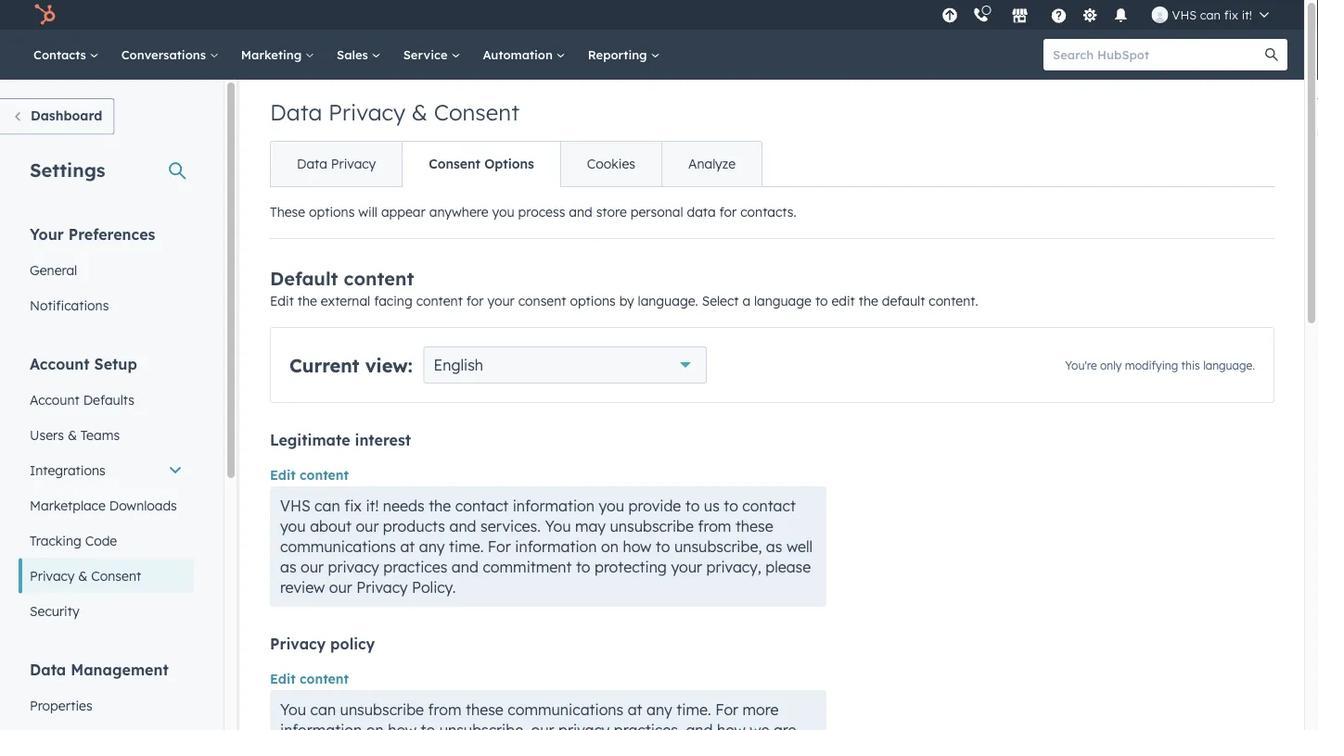 Task type: locate. For each thing, give the bounding box(es) containing it.
options left by
[[570, 293, 616, 309]]

you left process
[[492, 204, 515, 220]]

upgrade link
[[938, 5, 962, 25]]

your left "consent" on the left top of page
[[487, 293, 515, 309]]

1 vertical spatial at
[[628, 701, 642, 720]]

communications
[[280, 538, 396, 557], [508, 701, 624, 720]]

2 vertical spatial &
[[78, 568, 88, 584]]

it! inside the vhs can fix it! needs the contact information you provide to us to contact you about our products and services. you may unsubscribe from these communications at any time. for information on how to unsubscribe, as well as our privacy practices and commitment to protecting your privacy, please review our privacy policy.
[[366, 497, 379, 516]]

2 horizontal spatial how
[[717, 722, 746, 731]]

it! right eloise francis icon
[[1242, 7, 1252, 22]]

provide
[[629, 497, 681, 516]]

1 vertical spatial as
[[280, 558, 296, 577]]

1 horizontal spatial you
[[545, 518, 571, 536]]

content.
[[929, 293, 978, 309]]

1 vertical spatial options
[[570, 293, 616, 309]]

1 horizontal spatial your
[[671, 558, 702, 577]]

0 vertical spatial these
[[735, 518, 773, 536]]

data down marketing link at the left top
[[270, 98, 322, 126]]

management
[[71, 661, 169, 679]]

edit content button down legitimate
[[270, 465, 349, 487]]

privacy down practices
[[356, 579, 408, 597]]

consent
[[434, 98, 520, 126], [429, 156, 481, 172], [91, 568, 141, 584]]

0 vertical spatial privacy
[[328, 558, 379, 577]]

at inside you can unsubscribe from these communications at any time. for more information on how to unsubscribe, our privacy practices, and how we ar
[[628, 701, 642, 720]]

vhs right eloise francis icon
[[1172, 7, 1197, 22]]

for left more
[[715, 701, 738, 720]]

1 horizontal spatial on
[[601, 538, 619, 557]]

unsubscribe,
[[674, 538, 762, 557], [439, 722, 527, 731]]

1 vertical spatial unsubscribe
[[340, 701, 424, 720]]

as up review
[[280, 558, 296, 577]]

1 horizontal spatial for
[[715, 701, 738, 720]]

1 vertical spatial unsubscribe,
[[439, 722, 527, 731]]

interest
[[355, 431, 411, 450]]

1 account from the top
[[30, 355, 90, 373]]

edit content button
[[270, 465, 349, 487], [270, 669, 349, 691]]

edit down legitimate
[[270, 468, 296, 484]]

1 horizontal spatial as
[[766, 538, 782, 557]]

view:
[[365, 354, 412, 377]]

edit content button for you
[[270, 669, 349, 691]]

2 horizontal spatial you
[[599, 497, 624, 516]]

on down policy
[[366, 722, 384, 731]]

privacy left the practices, at the bottom
[[558, 722, 610, 731]]

your
[[487, 293, 515, 309], [671, 558, 702, 577]]

unsubscribe down the provide
[[610, 518, 694, 536]]

content right facing
[[416, 293, 463, 309]]

legitimate
[[270, 431, 350, 450]]

to
[[815, 293, 828, 309], [685, 497, 700, 516], [724, 497, 738, 516], [656, 538, 670, 557], [576, 558, 590, 577], [421, 722, 435, 731]]

fix inside the vhs can fix it! needs the contact information you provide to us to contact you about our products and services. you may unsubscribe from these communications at any time. for information on how to unsubscribe, as well as our privacy practices and commitment to protecting your privacy, please review our privacy policy.
[[344, 497, 362, 516]]

edit
[[270, 293, 294, 309], [270, 468, 296, 484], [270, 672, 296, 688]]

0 horizontal spatial you
[[280, 518, 306, 536]]

users
[[30, 427, 64, 443]]

cookies link
[[560, 142, 661, 186]]

at up the practices, at the bottom
[[628, 701, 642, 720]]

edit content
[[270, 468, 349, 484], [270, 672, 349, 688]]

contact up the well
[[742, 497, 796, 516]]

can for vhs can fix it!
[[1200, 7, 1221, 22]]

vhs up about
[[280, 497, 310, 516]]

0 horizontal spatial unsubscribe
[[340, 701, 424, 720]]

0 vertical spatial as
[[766, 538, 782, 557]]

data up these
[[297, 156, 327, 172]]

help button
[[1043, 0, 1075, 30]]

you
[[545, 518, 571, 536], [280, 701, 306, 720]]

1 horizontal spatial from
[[698, 518, 731, 536]]

0 vertical spatial vhs
[[1172, 7, 1197, 22]]

can right eloise francis icon
[[1200, 7, 1221, 22]]

0 vertical spatial edit content
[[270, 468, 349, 484]]

consent options
[[429, 156, 534, 172]]

communications inside the vhs can fix it! needs the contact information you provide to us to contact you about our products and services. you may unsubscribe from these communications at any time. for information on how to unsubscribe, as well as our privacy practices and commitment to protecting your privacy, please review our privacy policy.
[[280, 538, 396, 557]]

by
[[619, 293, 634, 309]]

privacy up the security
[[30, 568, 75, 584]]

consent up anywhere
[[429, 156, 481, 172]]

can inside you can unsubscribe from these communications at any time. for more information on how to unsubscribe, our privacy practices, and how we ar
[[310, 701, 336, 720]]

language
[[754, 293, 812, 309]]

consent
[[518, 293, 566, 309]]

fix for vhs can fix it! needs the contact information you provide to us to contact you about our products and services. you may unsubscribe from these communications at any time. for information on how to unsubscribe, as well as our privacy practices and commitment to protecting your privacy, please review our privacy policy.
[[344, 497, 362, 516]]

at
[[400, 538, 415, 557], [628, 701, 642, 720]]

1 vertical spatial can
[[315, 497, 340, 516]]

1 vertical spatial fix
[[344, 497, 362, 516]]

1 vertical spatial &
[[68, 427, 77, 443]]

edit content button down privacy policy
[[270, 669, 349, 691]]

your left privacy,
[[671, 558, 702, 577]]

edit down privacy policy
[[270, 672, 296, 688]]

0 vertical spatial language.
[[638, 293, 698, 309]]

analyze
[[688, 156, 736, 172]]

can inside popup button
[[1200, 7, 1221, 22]]

1 horizontal spatial vhs
[[1172, 7, 1197, 22]]

& down tracking code
[[78, 568, 88, 584]]

communications down about
[[280, 538, 396, 557]]

1 vertical spatial for
[[466, 293, 484, 309]]

consent up consent options
[[434, 98, 520, 126]]

to inside you can unsubscribe from these communications at any time. for more information on how to unsubscribe, our privacy practices, and how we ar
[[421, 722, 435, 731]]

0 horizontal spatial for
[[466, 293, 484, 309]]

1 vertical spatial vhs
[[280, 497, 310, 516]]

0 vertical spatial unsubscribe,
[[674, 538, 762, 557]]

marketplaces image
[[1012, 8, 1028, 25]]

privacy left policy
[[270, 635, 326, 654]]

time. up the practices, at the bottom
[[677, 701, 711, 720]]

privacy down about
[[328, 558, 379, 577]]

1 horizontal spatial communications
[[508, 701, 624, 720]]

vhs inside popup button
[[1172, 7, 1197, 22]]

fix up about
[[344, 497, 362, 516]]

0 vertical spatial communications
[[280, 538, 396, 557]]

2 vertical spatial can
[[310, 701, 336, 720]]

reporting link
[[577, 30, 671, 80]]

upgrade image
[[942, 8, 958, 25]]

security link
[[19, 594, 194, 629]]

1 contact from the left
[[455, 497, 509, 516]]

only
[[1100, 359, 1122, 373]]

1 horizontal spatial unsubscribe,
[[674, 538, 762, 557]]

0 horizontal spatial from
[[428, 701, 461, 720]]

& down service
[[412, 98, 428, 126]]

any up the practices, at the bottom
[[647, 701, 672, 720]]

0 vertical spatial account
[[30, 355, 90, 373]]

1 horizontal spatial you
[[492, 204, 515, 220]]

at inside the vhs can fix it! needs the contact information you provide to us to contact you about our products and services. you may unsubscribe from these communications at any time. for information on how to unsubscribe, as well as our privacy practices and commitment to protecting your privacy, please review our privacy policy.
[[400, 538, 415, 557]]

automation link
[[472, 30, 577, 80]]

you
[[492, 204, 515, 220], [599, 497, 624, 516], [280, 518, 306, 536]]

0 vertical spatial for
[[488, 538, 511, 557]]

fix inside popup button
[[1224, 7, 1238, 22]]

help image
[[1051, 8, 1067, 25]]

can up about
[[315, 497, 340, 516]]

edit for legitimate
[[270, 468, 296, 484]]

1 horizontal spatial how
[[623, 538, 652, 557]]

1 vertical spatial from
[[428, 701, 461, 720]]

anywhere
[[429, 204, 488, 220]]

0 vertical spatial on
[[601, 538, 619, 557]]

account up users
[[30, 392, 80, 408]]

sales link
[[326, 30, 392, 80]]

time.
[[449, 538, 484, 557], [677, 701, 711, 720]]

0 horizontal spatial communications
[[280, 538, 396, 557]]

0 vertical spatial any
[[419, 538, 445, 557]]

language. right by
[[638, 293, 698, 309]]

account up the account defaults
[[30, 355, 90, 373]]

privacy inside the vhs can fix it! needs the contact information you provide to us to contact you about our products and services. you may unsubscribe from these communications at any time. for information on how to unsubscribe, as well as our privacy practices and commitment to protecting your privacy, please review our privacy policy.
[[328, 558, 379, 577]]

we
[[750, 722, 769, 731]]

1 horizontal spatial unsubscribe
[[610, 518, 694, 536]]

contact up services.
[[455, 497, 509, 516]]

eloise francis image
[[1152, 6, 1168, 23]]

privacy inside you can unsubscribe from these communications at any time. for more information on how to unsubscribe, our privacy practices, and how we ar
[[558, 722, 610, 731]]

0 vertical spatial from
[[698, 518, 731, 536]]

unsubscribe
[[610, 518, 694, 536], [340, 701, 424, 720]]

1 vertical spatial edit
[[270, 468, 296, 484]]

1 horizontal spatial options
[[570, 293, 616, 309]]

your preferences
[[30, 225, 155, 243]]

0 horizontal spatial on
[[366, 722, 384, 731]]

can for you can unsubscribe from these communications at any time. for more information on how to unsubscribe, our privacy practices, and how we ar
[[310, 701, 336, 720]]

and
[[569, 204, 592, 220], [449, 518, 476, 536], [452, 558, 479, 577], [686, 722, 713, 731]]

legitimate interest
[[270, 431, 411, 450]]

0 horizontal spatial language.
[[638, 293, 698, 309]]

1 vertical spatial time.
[[677, 701, 711, 720]]

consent options link
[[402, 142, 560, 186]]

0 horizontal spatial your
[[487, 293, 515, 309]]

1 vertical spatial it!
[[366, 497, 379, 516]]

general link
[[19, 253, 194, 288]]

options inside default content edit the external facing content for your consent options by language. select a language to edit the default content.
[[570, 293, 616, 309]]

settings image
[[1082, 8, 1098, 25]]

you're
[[1065, 359, 1097, 373]]

may
[[575, 518, 606, 536]]

unsubscribe, inside you can unsubscribe from these communications at any time. for more information on how to unsubscribe, our privacy practices, and how we ar
[[439, 722, 527, 731]]

account for account setup
[[30, 355, 90, 373]]

contacts.
[[740, 204, 797, 220]]

1 vertical spatial these
[[466, 701, 503, 720]]

properties
[[30, 698, 92, 714]]

settings
[[30, 158, 105, 181]]

consent down tracking code link
[[91, 568, 141, 584]]

1 horizontal spatial privacy
[[558, 722, 610, 731]]

2 vertical spatial consent
[[91, 568, 141, 584]]

how inside the vhs can fix it! needs the contact information you provide to us to contact you about our products and services. you may unsubscribe from these communications at any time. for information on how to unsubscribe, as well as our privacy practices and commitment to protecting your privacy, please review our privacy policy.
[[623, 538, 652, 557]]

it!
[[1242, 7, 1252, 22], [366, 497, 379, 516]]

vhs for vhs can fix it! needs the contact information you provide to us to contact you about our products and services. you may unsubscribe from these communications at any time. for information on how to unsubscribe, as well as our privacy practices and commitment to protecting your privacy, please review our privacy policy.
[[280, 497, 310, 516]]

for up english
[[466, 293, 484, 309]]

2 vertical spatial edit
[[270, 672, 296, 688]]

2 vertical spatial information
[[280, 722, 362, 731]]

0 vertical spatial for
[[719, 204, 737, 220]]

information up commitment
[[515, 538, 597, 557]]

edit content for you
[[270, 672, 349, 688]]

from
[[698, 518, 731, 536], [428, 701, 461, 720]]

fix right eloise francis icon
[[1224, 7, 1238, 22]]

2 edit content button from the top
[[270, 669, 349, 691]]

2 horizontal spatial the
[[859, 293, 878, 309]]

0 vertical spatial you
[[545, 518, 571, 536]]

0 horizontal spatial contact
[[455, 497, 509, 516]]

for inside the vhs can fix it! needs the contact information you provide to us to contact you about our products and services. you may unsubscribe from these communications at any time. for information on how to unsubscribe, as well as our privacy practices and commitment to protecting your privacy, please review our privacy policy.
[[488, 538, 511, 557]]

0 vertical spatial at
[[400, 538, 415, 557]]

privacy & consent
[[30, 568, 141, 584]]

for down services.
[[488, 538, 511, 557]]

2 vertical spatial data
[[30, 661, 66, 679]]

0 horizontal spatial unsubscribe,
[[439, 722, 527, 731]]

0 horizontal spatial fix
[[344, 497, 362, 516]]

you up the may
[[599, 497, 624, 516]]

0 vertical spatial edit content button
[[270, 465, 349, 487]]

on
[[601, 538, 619, 557], [366, 722, 384, 731]]

at down products at bottom
[[400, 538, 415, 557]]

as
[[766, 538, 782, 557], [280, 558, 296, 577]]

and left services.
[[449, 518, 476, 536]]

on down the may
[[601, 538, 619, 557]]

communications up the practices, at the bottom
[[508, 701, 624, 720]]

0 vertical spatial unsubscribe
[[610, 518, 694, 536]]

well
[[787, 538, 813, 557]]

unsubscribe inside you can unsubscribe from these communications at any time. for more information on how to unsubscribe, our privacy practices, and how we ar
[[340, 701, 424, 720]]

any up practices
[[419, 538, 445, 557]]

1 vertical spatial edit content
[[270, 672, 349, 688]]

1 edit content from the top
[[270, 468, 349, 484]]

downloads
[[109, 498, 177, 514]]

2 account from the top
[[30, 392, 80, 408]]

the up products at bottom
[[429, 497, 451, 516]]

edit down default
[[270, 293, 294, 309]]

it! left 'needs'
[[366, 497, 379, 516]]

0 vertical spatial can
[[1200, 7, 1221, 22]]

privacy up will at the top
[[331, 156, 376, 172]]

for
[[488, 538, 511, 557], [715, 701, 738, 720]]

0 vertical spatial options
[[309, 204, 355, 220]]

1 horizontal spatial it!
[[1242, 7, 1252, 22]]

1 vertical spatial for
[[715, 701, 738, 720]]

edit content down legitimate
[[270, 468, 349, 484]]

analyze link
[[661, 142, 762, 186]]

you left about
[[280, 518, 306, 536]]

1 horizontal spatial fix
[[1224, 7, 1238, 22]]

from inside the vhs can fix it! needs the contact information you provide to us to contact you about our products and services. you may unsubscribe from these communications at any time. for information on how to unsubscribe, as well as our privacy practices and commitment to protecting your privacy, please review our privacy policy.
[[698, 518, 731, 536]]

can inside the vhs can fix it! needs the contact information you provide to us to contact you about our products and services. you may unsubscribe from these communications at any time. for information on how to unsubscribe, as well as our privacy practices and commitment to protecting your privacy, please review our privacy policy.
[[315, 497, 340, 516]]

information
[[513, 497, 595, 516], [515, 538, 597, 557], [280, 722, 362, 731]]

can down privacy policy
[[310, 701, 336, 720]]

english button
[[424, 347, 707, 384]]

the down default
[[298, 293, 317, 309]]

0 horizontal spatial as
[[280, 558, 296, 577]]

0 horizontal spatial &
[[68, 427, 77, 443]]

consent inside account setup element
[[91, 568, 141, 584]]

0 horizontal spatial time.
[[449, 538, 484, 557]]

integrations
[[30, 462, 105, 479]]

current
[[289, 354, 359, 377]]

0 vertical spatial it!
[[1242, 7, 1252, 22]]

0 horizontal spatial privacy
[[328, 558, 379, 577]]

you down privacy policy
[[280, 701, 306, 720]]

process
[[518, 204, 565, 220]]

& right users
[[68, 427, 77, 443]]

marketplaces button
[[1000, 0, 1039, 30]]

it! inside popup button
[[1242, 7, 1252, 22]]

2 edit from the top
[[270, 468, 296, 484]]

3 edit from the top
[[270, 672, 296, 688]]

options
[[484, 156, 534, 172]]

these inside the vhs can fix it! needs the contact information you provide to us to contact you about our products and services. you may unsubscribe from these communications at any time. for information on how to unsubscribe, as well as our privacy practices and commitment to protecting your privacy, please review our privacy policy.
[[735, 518, 773, 536]]

vhs inside the vhs can fix it! needs the contact information you provide to us to contact you about our products and services. you may unsubscribe from these communications at any time. for information on how to unsubscribe, as well as our privacy practices and commitment to protecting your privacy, please review our privacy policy.
[[280, 497, 310, 516]]

unsubscribe down policy
[[340, 701, 424, 720]]

1 edit content button from the top
[[270, 465, 349, 487]]

0 vertical spatial your
[[487, 293, 515, 309]]

1 edit from the top
[[270, 293, 294, 309]]

as up please
[[766, 538, 782, 557]]

contacts link
[[22, 30, 110, 80]]

1 horizontal spatial time.
[[677, 701, 711, 720]]

1 vertical spatial edit content button
[[270, 669, 349, 691]]

0 vertical spatial edit
[[270, 293, 294, 309]]

1 horizontal spatial language.
[[1203, 359, 1255, 373]]

us
[[704, 497, 720, 516]]

your
[[30, 225, 64, 243]]

options
[[309, 204, 355, 220], [570, 293, 616, 309]]

time. inside the vhs can fix it! needs the contact information you provide to us to contact you about our products and services. you may unsubscribe from these communications at any time. for information on how to unsubscribe, as well as our privacy practices and commitment to protecting your privacy, please review our privacy policy.
[[449, 538, 484, 557]]

external
[[321, 293, 370, 309]]

options left will at the top
[[309, 204, 355, 220]]

time. down services.
[[449, 538, 484, 557]]

you inside the vhs can fix it! needs the contact information you provide to us to contact you about our products and services. you may unsubscribe from these communications at any time. for information on how to unsubscribe, as well as our privacy practices and commitment to protecting your privacy, please review our privacy policy.
[[545, 518, 571, 536]]

edit content down privacy policy
[[270, 672, 349, 688]]

you inside you can unsubscribe from these communications at any time. for more information on how to unsubscribe, our privacy practices, and how we ar
[[280, 701, 306, 720]]

navigation
[[270, 141, 763, 187]]

1 vertical spatial any
[[647, 701, 672, 720]]

privacy inside privacy & consent link
[[30, 568, 75, 584]]

0 horizontal spatial these
[[466, 701, 503, 720]]

privacy
[[328, 98, 405, 126], [331, 156, 376, 172], [30, 568, 75, 584], [356, 579, 408, 597], [270, 635, 326, 654]]

information down privacy policy
[[280, 722, 362, 731]]

1 horizontal spatial at
[[628, 701, 642, 720]]

1 horizontal spatial contact
[[742, 497, 796, 516]]

1 vertical spatial data
[[297, 156, 327, 172]]

information up the may
[[513, 497, 595, 516]]

reporting
[[588, 47, 651, 62]]

for right data on the right top
[[719, 204, 737, 220]]

account defaults
[[30, 392, 134, 408]]

tracking
[[30, 533, 81, 549]]

contact
[[455, 497, 509, 516], [742, 497, 796, 516]]

you left the may
[[545, 518, 571, 536]]

you're only modifying this language.
[[1065, 359, 1255, 373]]

0 vertical spatial fix
[[1224, 7, 1238, 22]]

2 edit content from the top
[[270, 672, 349, 688]]

and right the practices, at the bottom
[[686, 722, 713, 731]]

1 vertical spatial you
[[280, 701, 306, 720]]

1 vertical spatial you
[[599, 497, 624, 516]]

any inside the vhs can fix it! needs the contact information you provide to us to contact you about our products and services. you may unsubscribe from these communications at any time. for information on how to unsubscribe, as well as our privacy practices and commitment to protecting your privacy, please review our privacy policy.
[[419, 538, 445, 557]]

language. right this
[[1203, 359, 1255, 373]]

the right edit
[[859, 293, 878, 309]]

1 horizontal spatial any
[[647, 701, 672, 720]]

data up properties
[[30, 661, 66, 679]]

1 vertical spatial communications
[[508, 701, 624, 720]]

marketplace
[[30, 498, 106, 514]]



Task type: describe. For each thing, give the bounding box(es) containing it.
edit content for vhs
[[270, 468, 349, 484]]

& for teams
[[68, 427, 77, 443]]

sales
[[337, 47, 372, 62]]

settings link
[[1078, 5, 1102, 25]]

data
[[687, 204, 716, 220]]

notifications
[[30, 297, 109, 314]]

from inside you can unsubscribe from these communications at any time. for more information on how to unsubscribe, our privacy practices, and how we ar
[[428, 701, 461, 720]]

vhs can fix it! button
[[1141, 0, 1280, 30]]

about
[[310, 518, 351, 536]]

1 vertical spatial information
[[515, 538, 597, 557]]

these options will appear anywhere you process and store personal data for contacts.
[[270, 204, 797, 220]]

integrations button
[[19, 453, 194, 488]]

hubspot link
[[22, 4, 70, 26]]

data for data management
[[30, 661, 66, 679]]

more
[[743, 701, 779, 720]]

data management element
[[19, 660, 194, 731]]

english
[[434, 356, 483, 375]]

account defaults link
[[19, 383, 194, 418]]

marketing
[[241, 47, 305, 62]]

0 horizontal spatial options
[[309, 204, 355, 220]]

vhs can fix it!
[[1172, 7, 1252, 22]]

security
[[30, 603, 79, 620]]

0 horizontal spatial how
[[388, 722, 417, 731]]

calling icon image
[[973, 7, 989, 24]]

default
[[270, 267, 338, 290]]

notifications button
[[1105, 0, 1137, 30]]

products
[[383, 518, 445, 536]]

time. inside you can unsubscribe from these communications at any time. for more information on how to unsubscribe, our privacy practices, and how we ar
[[677, 701, 711, 720]]

users & teams link
[[19, 418, 194, 453]]

privacy policy
[[270, 635, 375, 654]]

marketplace downloads link
[[19, 488, 194, 524]]

service
[[403, 47, 451, 62]]

0 vertical spatial consent
[[434, 98, 520, 126]]

vhs for vhs can fix it!
[[1172, 7, 1197, 22]]

the inside the vhs can fix it! needs the contact information you provide to us to contact you about our products and services. you may unsubscribe from these communications at any time. for information on how to unsubscribe, as well as our privacy practices and commitment to protecting your privacy, please review our privacy policy.
[[429, 497, 451, 516]]

privacy,
[[706, 558, 761, 577]]

for inside default content edit the external facing content for your consent options by language. select a language to edit the default content.
[[466, 293, 484, 309]]

privacy inside data privacy link
[[331, 156, 376, 172]]

your preferences element
[[19, 224, 194, 323]]

select
[[702, 293, 739, 309]]

please
[[766, 558, 811, 577]]

our inside you can unsubscribe from these communications at any time. for more information on how to unsubscribe, our privacy practices, and how we ar
[[531, 722, 554, 731]]

calling icon button
[[965, 3, 997, 27]]

automation
[[483, 47, 556, 62]]

practices,
[[614, 722, 682, 731]]

marketing link
[[230, 30, 326, 80]]

practices
[[383, 558, 447, 577]]

content up facing
[[344, 267, 414, 290]]

setup
[[94, 355, 137, 373]]

and up "policy."
[[452, 558, 479, 577]]

tracking code
[[30, 533, 117, 549]]

it! for vhs can fix it! needs the contact information you provide to us to contact you about our products and services. you may unsubscribe from these communications at any time. for information on how to unsubscribe, as well as our privacy practices and commitment to protecting your privacy, please review our privacy policy.
[[366, 497, 379, 516]]

data management
[[30, 661, 169, 679]]

commitment
[[483, 558, 572, 577]]

can for vhs can fix it! needs the contact information you provide to us to contact you about our products and services. you may unsubscribe from these communications at any time. for information on how to unsubscribe, as well as our privacy practices and commitment to protecting your privacy, please review our privacy policy.
[[315, 497, 340, 516]]

default content edit the external facing content for your consent options by language. select a language to edit the default content.
[[270, 267, 978, 309]]

modifying
[[1125, 359, 1178, 373]]

and inside you can unsubscribe from these communications at any time. for more information on how to unsubscribe, our privacy practices, and how we ar
[[686, 722, 713, 731]]

unsubscribe, inside the vhs can fix it! needs the contact information you provide to us to contact you about our products and services. you may unsubscribe from these communications at any time. for information on how to unsubscribe, as well as our privacy practices and commitment to protecting your privacy, please review our privacy policy.
[[674, 538, 762, 557]]

edit content button for vhs
[[270, 465, 349, 487]]

privacy down sales link
[[328, 98, 405, 126]]

vhs can fix it! menu
[[936, 0, 1282, 30]]

these
[[270, 204, 305, 220]]

2 contact from the left
[[742, 497, 796, 516]]

notifications link
[[19, 288, 194, 323]]

1 horizontal spatial for
[[719, 204, 737, 220]]

it! for vhs can fix it!
[[1242, 7, 1252, 22]]

0 horizontal spatial the
[[298, 293, 317, 309]]

unsubscribe inside the vhs can fix it! needs the contact information you provide to us to contact you about our products and services. you may unsubscribe from these communications at any time. for information on how to unsubscribe, as well as our privacy practices and commitment to protecting your privacy, please review our privacy policy.
[[610, 518, 694, 536]]

appear
[[381, 204, 426, 220]]

1 vertical spatial consent
[[429, 156, 481, 172]]

content down legitimate
[[300, 468, 349, 484]]

search button
[[1256, 39, 1288, 70]]

notifications image
[[1113, 8, 1129, 25]]

edit for privacy
[[270, 672, 296, 688]]

contacts
[[33, 47, 90, 62]]

privacy & consent link
[[19, 559, 194, 594]]

you can unsubscribe from these communications at any time. for more information on how to unsubscribe, our privacy practices, and how we ar
[[280, 701, 796, 731]]

policy.
[[412, 579, 456, 597]]

data for data privacy & consent
[[270, 98, 322, 126]]

your inside the vhs can fix it! needs the contact information you provide to us to contact you about our products and services. you may unsubscribe from these communications at any time. for information on how to unsubscribe, as well as our privacy practices and commitment to protecting your privacy, please review our privacy policy.
[[671, 558, 702, 577]]

code
[[85, 533, 117, 549]]

language. inside default content edit the external facing content for your consent options by language. select a language to edit the default content.
[[638, 293, 698, 309]]

will
[[358, 204, 378, 220]]

account setup
[[30, 355, 137, 373]]

Search HubSpot search field
[[1044, 39, 1271, 70]]

current view:
[[289, 354, 412, 377]]

communications inside you can unsubscribe from these communications at any time. for more information on how to unsubscribe, our privacy practices, and how we ar
[[508, 701, 624, 720]]

marketplace downloads
[[30, 498, 177, 514]]

2 horizontal spatial &
[[412, 98, 428, 126]]

default
[[882, 293, 925, 309]]

any inside you can unsubscribe from these communications at any time. for more information on how to unsubscribe, our privacy practices, and how we ar
[[647, 701, 672, 720]]

on inside you can unsubscribe from these communications at any time. for more information on how to unsubscribe, our privacy practices, and how we ar
[[366, 722, 384, 731]]

data for data privacy
[[297, 156, 327, 172]]

fix for vhs can fix it!
[[1224, 7, 1238, 22]]

on inside the vhs can fix it! needs the contact information you provide to us to contact you about our products and services. you may unsubscribe from these communications at any time. for information on how to unsubscribe, as well as our privacy practices and commitment to protecting your privacy, please review our privacy policy.
[[601, 538, 619, 557]]

edit
[[832, 293, 855, 309]]

personal
[[630, 204, 683, 220]]

users & teams
[[30, 427, 120, 443]]

teams
[[81, 427, 120, 443]]

conversations
[[121, 47, 209, 62]]

your inside default content edit the external facing content for your consent options by language. select a language to edit the default content.
[[487, 293, 515, 309]]

properties link
[[19, 689, 194, 724]]

0 vertical spatial you
[[492, 204, 515, 220]]

privacy inside the vhs can fix it! needs the contact information you provide to us to contact you about our products and services. you may unsubscribe from these communications at any time. for information on how to unsubscribe, as well as our privacy practices and commitment to protecting your privacy, please review our privacy policy.
[[356, 579, 408, 597]]

protecting
[[595, 558, 667, 577]]

dashboard
[[31, 108, 102, 124]]

services.
[[481, 518, 541, 536]]

cookies
[[587, 156, 635, 172]]

tracking code link
[[19, 524, 194, 559]]

& for consent
[[78, 568, 88, 584]]

data privacy
[[297, 156, 376, 172]]

account setup element
[[19, 354, 194, 629]]

information inside you can unsubscribe from these communications at any time. for more information on how to unsubscribe, our privacy practices, and how we ar
[[280, 722, 362, 731]]

to inside default content edit the external facing content for your consent options by language. select a language to edit the default content.
[[815, 293, 828, 309]]

and left store
[[569, 204, 592, 220]]

hubspot image
[[33, 4, 56, 26]]

store
[[596, 204, 627, 220]]

edit inside default content edit the external facing content for your consent options by language. select a language to edit the default content.
[[270, 293, 294, 309]]

these inside you can unsubscribe from these communications at any time. for more information on how to unsubscribe, our privacy practices, and how we ar
[[466, 701, 503, 720]]

content down privacy policy
[[300, 672, 349, 688]]

conversations link
[[110, 30, 230, 80]]

service link
[[392, 30, 472, 80]]

facing
[[374, 293, 413, 309]]

dashboard link
[[0, 98, 114, 135]]

0 vertical spatial information
[[513, 497, 595, 516]]

for inside you can unsubscribe from these communications at any time. for more information on how to unsubscribe, our privacy practices, and how we ar
[[715, 701, 738, 720]]

account for account defaults
[[30, 392, 80, 408]]

2 vertical spatial you
[[280, 518, 306, 536]]

navigation containing data privacy
[[270, 141, 763, 187]]

search image
[[1265, 48, 1278, 61]]



Task type: vqa. For each thing, say whether or not it's contained in the screenshot.
NOTIFICATIONS link
yes



